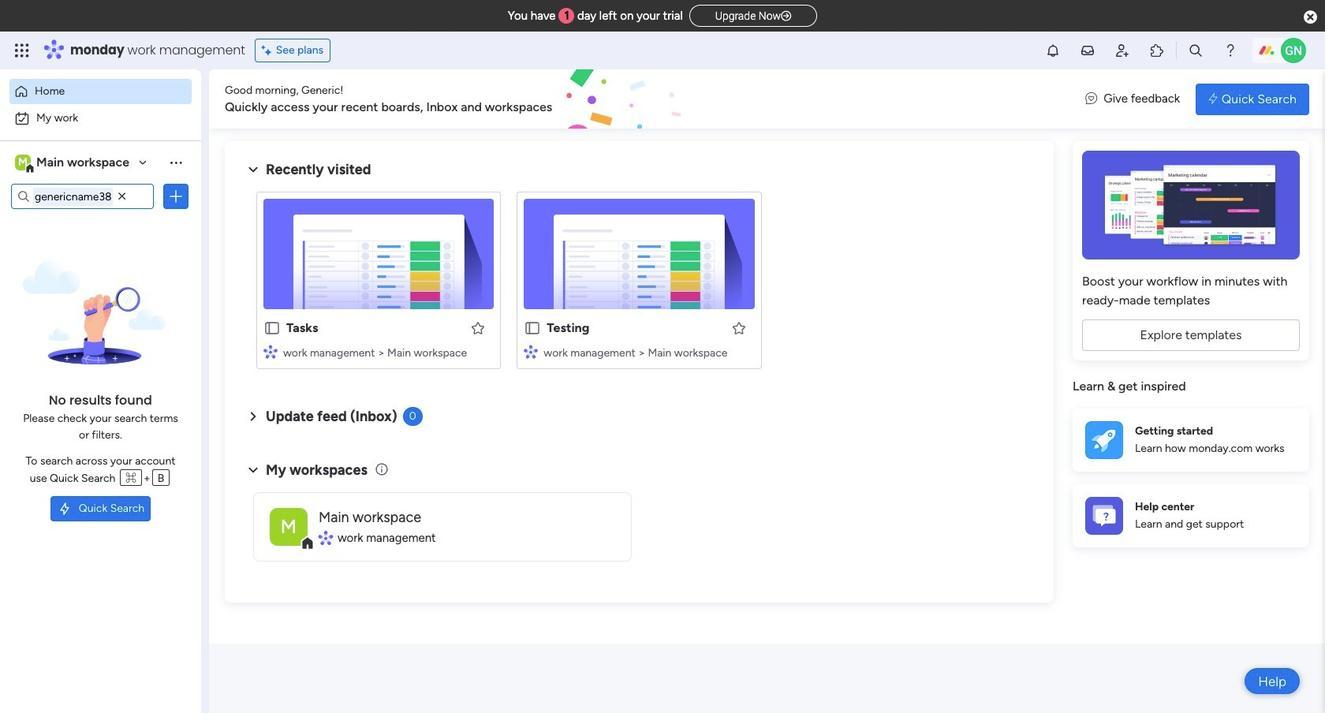 Task type: describe. For each thing, give the bounding box(es) containing it.
1 option from the top
[[9, 79, 192, 104]]

help center element
[[1073, 484, 1309, 547]]

public board image
[[524, 319, 541, 337]]

Search in workspace field
[[33, 187, 113, 205]]

see plans image
[[262, 42, 276, 59]]

workspace selection element
[[15, 153, 132, 174]]

add to favorites image
[[731, 320, 747, 336]]

open update feed (inbox) image
[[244, 407, 263, 426]]

clear search image
[[114, 189, 130, 204]]

workspace options image
[[168, 154, 184, 170]]

generic name image
[[1281, 38, 1306, 63]]

options image
[[168, 189, 184, 204]]

public board image
[[263, 319, 281, 337]]

v2 user feedback image
[[1086, 90, 1097, 108]]

dapulse rightstroke image
[[781, 10, 791, 22]]

quick search results list box
[[244, 179, 1035, 388]]

workspace image
[[15, 154, 31, 171]]

close my workspaces image
[[244, 460, 263, 479]]

help image
[[1223, 43, 1238, 58]]

monday marketplace image
[[1149, 43, 1165, 58]]

add to favorites image
[[470, 320, 486, 336]]

notifications image
[[1045, 43, 1061, 58]]



Task type: locate. For each thing, give the bounding box(es) containing it.
1 vertical spatial option
[[9, 106, 192, 131]]

0 vertical spatial option
[[9, 79, 192, 104]]

option
[[9, 79, 192, 104], [9, 106, 192, 131]]

select product image
[[14, 43, 30, 58]]

close recently visited image
[[244, 160, 263, 179]]

update feed image
[[1080, 43, 1096, 58]]

2 option from the top
[[9, 106, 192, 131]]

0 element
[[403, 407, 423, 426]]

dapulse close image
[[1304, 9, 1317, 25]]

v2 bolt switch image
[[1209, 90, 1218, 108]]

getting started element
[[1073, 408, 1309, 471]]

invite members image
[[1115, 43, 1130, 58]]

templates image image
[[1087, 151, 1295, 260]]

workspace image
[[270, 508, 308, 545]]

search everything image
[[1188, 43, 1204, 58]]



Task type: vqa. For each thing, say whether or not it's contained in the screenshot.
5th menu item from the bottom
no



